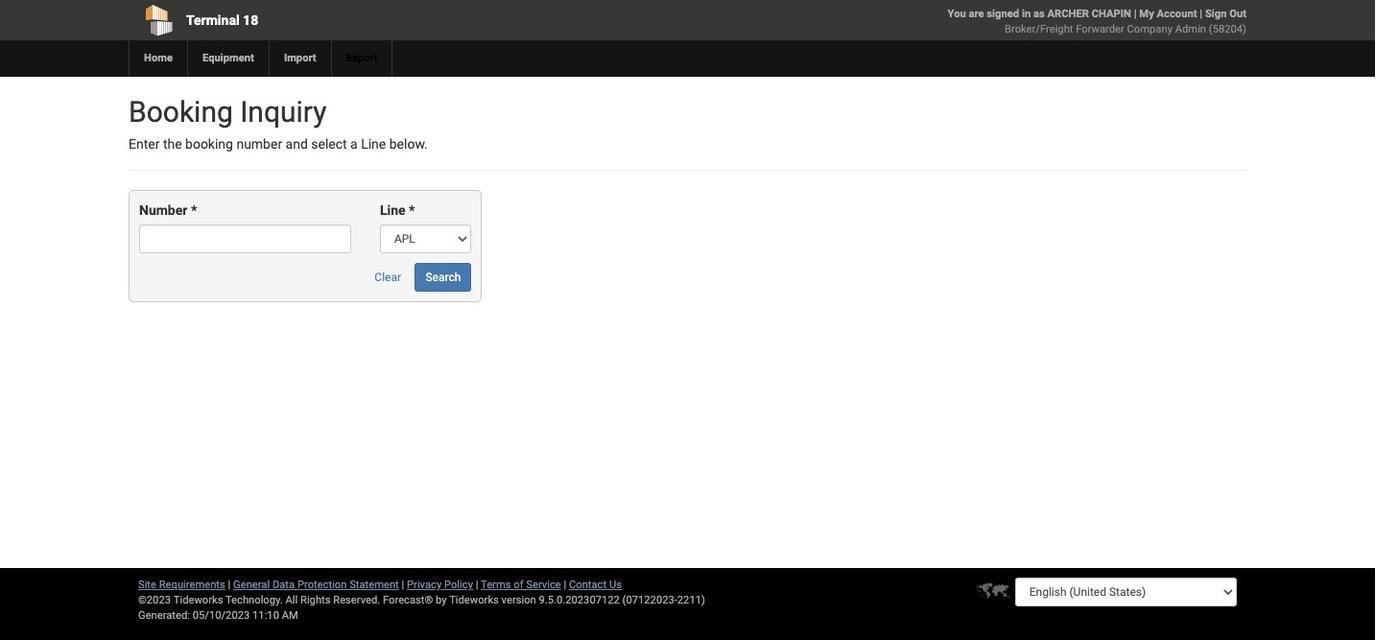 Task type: locate. For each thing, give the bounding box(es) containing it.
terms
[[481, 579, 511, 591]]

data
[[273, 579, 295, 591]]

generated:
[[138, 610, 190, 622]]

| left sign
[[1200, 8, 1203, 20]]

sign
[[1206, 8, 1227, 20]]

account
[[1158, 8, 1198, 20]]

select
[[311, 136, 347, 152]]

broker/freight
[[1005, 23, 1074, 36]]

reserved.
[[333, 594, 380, 607]]

policy
[[445, 579, 473, 591]]

2 * from the left
[[409, 203, 415, 218]]

booking inquiry enter the booking number and select a line below.
[[129, 95, 428, 152]]

of
[[514, 579, 524, 591]]

requirements
[[159, 579, 225, 591]]

import link
[[269, 40, 331, 77]]

site
[[138, 579, 156, 591]]

0 vertical spatial line
[[361, 136, 386, 152]]

| up forecast®
[[402, 579, 404, 591]]

| left 'my' on the right top
[[1135, 8, 1137, 20]]

export link
[[331, 40, 392, 77]]

line right a
[[361, 136, 386, 152]]

line *
[[380, 203, 415, 218]]

1 vertical spatial line
[[380, 203, 406, 218]]

clear button
[[364, 263, 412, 292]]

us
[[610, 579, 622, 591]]

* down 'below.'
[[409, 203, 415, 218]]

1 horizontal spatial *
[[409, 203, 415, 218]]

* for number *
[[191, 203, 197, 218]]

2211)
[[678, 594, 706, 607]]

line
[[361, 136, 386, 152], [380, 203, 406, 218]]

enter
[[129, 136, 160, 152]]

search button
[[415, 263, 472, 292]]

1 * from the left
[[191, 203, 197, 218]]

general
[[233, 579, 270, 591]]

line inside booking inquiry enter the booking number and select a line below.
[[361, 136, 386, 152]]

you are signed in as archer chapin | my account | sign out broker/freight forwarder company admin (58204)
[[948, 8, 1247, 36]]

line up "clear" button
[[380, 203, 406, 218]]

|
[[1135, 8, 1137, 20], [1200, 8, 1203, 20], [228, 579, 231, 591], [402, 579, 404, 591], [476, 579, 479, 591], [564, 579, 567, 591]]

below.
[[390, 136, 428, 152]]

(07122023-
[[623, 594, 678, 607]]

0 horizontal spatial *
[[191, 203, 197, 218]]

am
[[282, 610, 298, 622]]

a
[[351, 136, 358, 152]]

my account link
[[1140, 8, 1198, 20]]

Number * text field
[[139, 225, 351, 254]]

*
[[191, 203, 197, 218], [409, 203, 415, 218]]

* right number
[[191, 203, 197, 218]]

the
[[163, 136, 182, 152]]

in
[[1022, 8, 1031, 20]]

terminal 18
[[186, 12, 258, 28]]

05/10/2023
[[193, 610, 250, 622]]



Task type: vqa. For each thing, say whether or not it's contained in the screenshot.
2211)
yes



Task type: describe. For each thing, give the bounding box(es) containing it.
| up tideworks
[[476, 579, 479, 591]]

18
[[243, 12, 258, 28]]

equipment link
[[187, 40, 269, 77]]

11:10
[[253, 610, 279, 622]]

contact us link
[[569, 579, 622, 591]]

admin
[[1176, 23, 1207, 36]]

forecast®
[[383, 594, 433, 607]]

9.5.0.202307122
[[539, 594, 620, 607]]

number
[[139, 203, 188, 218]]

company
[[1128, 23, 1173, 36]]

equipment
[[203, 52, 254, 64]]

terms of service link
[[481, 579, 561, 591]]

export
[[346, 52, 378, 64]]

inquiry
[[240, 95, 327, 129]]

general data protection statement link
[[233, 579, 399, 591]]

| up 9.5.0.202307122
[[564, 579, 567, 591]]

contact
[[569, 579, 607, 591]]

number *
[[139, 203, 197, 218]]

all
[[286, 594, 298, 607]]

search
[[426, 271, 461, 285]]

©2023 tideworks
[[138, 594, 223, 607]]

technology.
[[226, 594, 283, 607]]

privacy policy link
[[407, 579, 473, 591]]

are
[[969, 8, 985, 20]]

home link
[[129, 40, 187, 77]]

you
[[948, 8, 967, 20]]

protection
[[298, 579, 347, 591]]

booking
[[185, 136, 233, 152]]

| left general
[[228, 579, 231, 591]]

chapin
[[1092, 8, 1132, 20]]

rights
[[301, 594, 331, 607]]

as
[[1034, 8, 1045, 20]]

sign out link
[[1206, 8, 1247, 20]]

privacy
[[407, 579, 442, 591]]

archer
[[1048, 8, 1090, 20]]

(58204)
[[1210, 23, 1247, 36]]

out
[[1230, 8, 1247, 20]]

clear
[[375, 271, 401, 285]]

version
[[502, 594, 536, 607]]

and
[[286, 136, 308, 152]]

terminal 18 link
[[129, 0, 578, 40]]

terminal
[[186, 12, 240, 28]]

home
[[144, 52, 173, 64]]

tideworks
[[449, 594, 499, 607]]

my
[[1140, 8, 1155, 20]]

booking
[[129, 95, 233, 129]]

forwarder
[[1077, 23, 1125, 36]]

site requirements link
[[138, 579, 225, 591]]

* for line *
[[409, 203, 415, 218]]

site requirements | general data protection statement | privacy policy | terms of service | contact us ©2023 tideworks technology. all rights reserved. forecast® by tideworks version 9.5.0.202307122 (07122023-2211) generated: 05/10/2023 11:10 am
[[138, 579, 706, 622]]

by
[[436, 594, 447, 607]]

number
[[237, 136, 282, 152]]

service
[[526, 579, 561, 591]]

statement
[[350, 579, 399, 591]]

import
[[284, 52, 316, 64]]

signed
[[987, 8, 1020, 20]]



